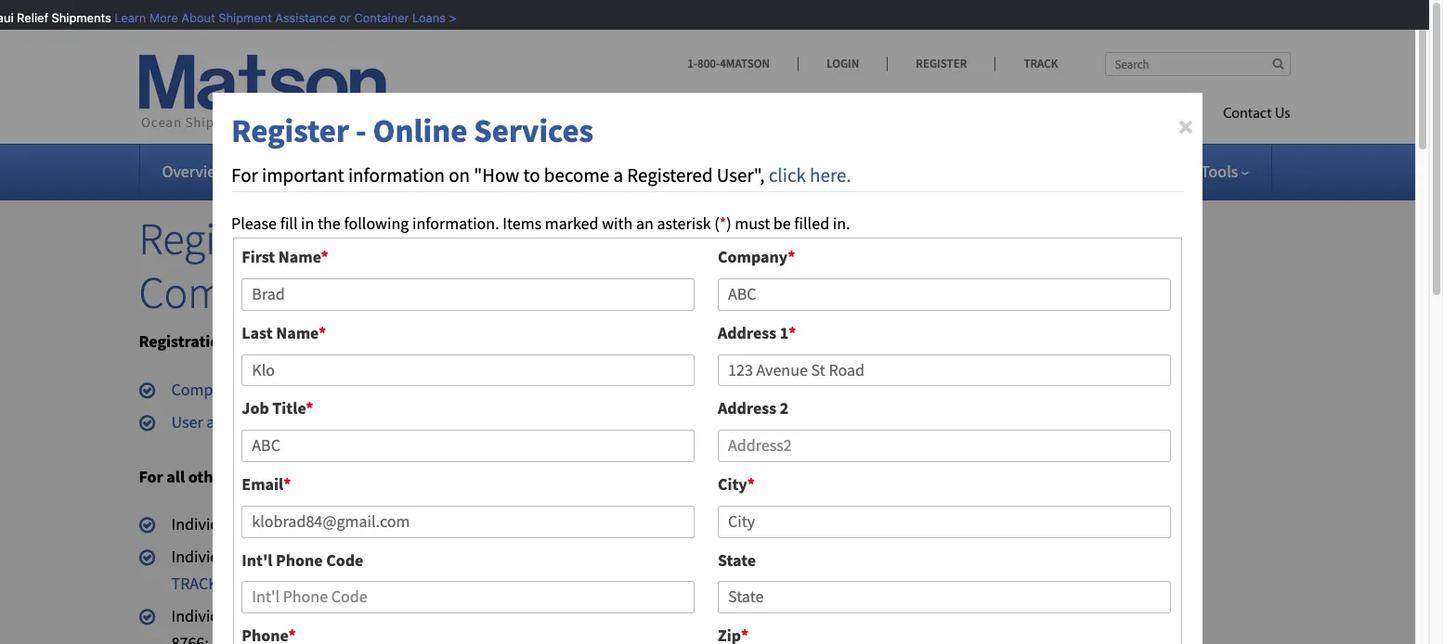 Task type: vqa. For each thing, say whether or not it's contained in the screenshot.
the ongoing
yes



Task type: locate. For each thing, give the bounding box(es) containing it.
call left 888-
[[614, 546, 639, 568]]

1 horizontal spatial please
[[731, 606, 776, 627]]

registration inside registration for matson navigation company
[[139, 211, 353, 267]]

1- left 962-
[[807, 606, 821, 627]]

8766:
[[716, 546, 753, 568], [171, 632, 209, 645]]

1 vertical spatial for
[[328, 331, 349, 352]]

562-
[[686, 546, 716, 568]]

individual/one- inside individual/one-time shipping other containerized commodities: book/quote – please call 1-800-962- 8766: or
[[171, 606, 281, 627]]

online up 'guam'
[[373, 111, 468, 152]]

0 horizontal spatial on
[[335, 411, 353, 433]]

guam
[[389, 161, 431, 182]]

1 horizontal spatial on
[[449, 163, 470, 188]]

company doing ongoing business with matson link
[[171, 379, 495, 400]]

8766: left estimate at bottom right
[[716, 546, 753, 568]]

1 vertical spatial registration
[[139, 331, 229, 352]]

contact us
[[1224, 107, 1291, 122]]

name right the last
[[276, 322, 319, 343]]

1-
[[688, 56, 698, 72], [642, 546, 656, 568], [807, 606, 821, 627]]

company down must
[[718, 246, 788, 268]]

automobile:
[[380, 514, 465, 535]]

1- left 4matson
[[688, 56, 698, 72]]

time inside individual/one-time shipping other containerized commodities: book/quote – please call 1-800-962- 8766: or
[[280, 606, 312, 627]]

please inside individual/one-time shipping household goods: book – please call 1-888-562-8766: estimate track
[[566, 546, 611, 568]]

0 vertical spatial for
[[231, 163, 258, 188]]

individual/one-
[[171, 514, 281, 535], [171, 546, 281, 568], [171, 606, 281, 627]]

0 vertical spatial address
[[718, 322, 777, 343]]

company up user
[[171, 379, 238, 400]]

us
[[1275, 107, 1291, 122]]

0 vertical spatial call
[[614, 546, 639, 568]]

blue matson logo with ocean, shipping, truck, rail and logistics written beneath it. image
[[139, 55, 399, 131]]

following:
[[353, 331, 427, 352]]

email *
[[242, 474, 291, 495]]

other
[[188, 466, 228, 487], [380, 606, 417, 627]]

3 time from the top
[[280, 606, 312, 627]]

information
[[348, 163, 445, 188]]

1 horizontal spatial –
[[719, 606, 727, 627]]

please right book
[[566, 546, 611, 568]]

phone
[[276, 550, 323, 571]]

1 vertical spatial call
[[779, 606, 804, 627]]

Search search field
[[1105, 52, 1291, 76]]

1 vertical spatial name
[[276, 322, 319, 343]]

1-800-4matson link
[[688, 56, 798, 72]]

First Name text field
[[242, 279, 695, 311]]

1 vertical spatial 1-
[[642, 546, 656, 568]]

0 vertical spatial other
[[188, 466, 228, 487]]

0 horizontal spatial call
[[614, 546, 639, 568]]

0 vertical spatial time
[[280, 514, 312, 535]]

0 horizontal spatial please
[[566, 546, 611, 568]]

hawaii
[[284, 161, 332, 182]]

household
[[380, 546, 456, 568]]

1 vertical spatial please
[[731, 606, 776, 627]]

–
[[554, 546, 562, 568], [719, 606, 727, 627]]

call inside individual/one-time shipping other containerized commodities: book/quote – please call 1-800-962- 8766: or
[[779, 606, 804, 627]]

or down track
[[212, 632, 227, 645]]

for right the the
[[362, 211, 411, 267]]

shipping up the code at the left bottom
[[316, 514, 376, 535]]

user
[[171, 411, 203, 433]]

company
[[718, 246, 788, 268], [139, 264, 313, 320], [171, 379, 238, 400]]

0 vertical spatial –
[[554, 546, 562, 568]]

registration is applicable for following:
[[139, 331, 427, 352]]

south
[[768, 161, 809, 182]]

goods:
[[459, 546, 506, 568]]

matson up needing
[[444, 379, 495, 400]]

last name *
[[242, 322, 326, 343]]

or inside individual/one-time shipping other containerized commodities: book/quote – please call 1-800-962- 8766: or
[[212, 632, 227, 645]]

matson down business
[[357, 411, 408, 433]]

for for for important information on "how to become a registered user", click here.
[[231, 163, 258, 188]]

access
[[604, 411, 649, 433]]

0 horizontal spatial for
[[139, 466, 163, 487]]

0 vertical spatial for
[[362, 211, 411, 267]]

1 vertical spatial with
[[410, 379, 441, 400]]

information.
[[412, 213, 499, 234]]

0 horizontal spatial online
[[373, 111, 468, 152]]

shipping
[[316, 514, 376, 535], [316, 546, 376, 568], [316, 606, 376, 627]]

registration for registration is applicable for following:
[[139, 331, 229, 352]]

Email text field
[[242, 506, 695, 538]]

1 horizontal spatial 8766:
[[716, 546, 753, 568]]

1 horizontal spatial 1-
[[688, 56, 698, 72]]

– right book
[[554, 546, 562, 568]]

0 horizontal spatial register
[[231, 111, 349, 152]]

0 horizontal spatial or
[[212, 632, 227, 645]]

company up is
[[139, 264, 313, 320]]

0 horizontal spatial 1-
[[642, 546, 656, 568]]

on right &
[[449, 163, 470, 188]]

online left tools
[[1152, 161, 1198, 182]]

1 horizontal spatial for
[[231, 163, 258, 188]]

0 vertical spatial on
[[449, 163, 470, 188]]

click
[[769, 163, 806, 188]]

south pacific
[[768, 161, 858, 182]]

individual/one-time shipping other containerized commodities: book/quote – please call 1-800-962- 8766: or
[[171, 606, 881, 645]]

0 vertical spatial or
[[334, 10, 346, 25]]

1 horizontal spatial with
[[602, 213, 633, 234]]

8766: inside individual/one-time shipping other containerized commodities: book/quote – please call 1-800-962- 8766: or
[[171, 632, 209, 645]]

alaska link
[[580, 161, 636, 182]]

name
[[279, 246, 321, 268], [276, 322, 319, 343]]

1 vertical spatial or
[[212, 632, 227, 645]]

1 vertical spatial register
[[231, 111, 349, 152]]

please
[[231, 213, 277, 234]]

0 vertical spatial registration
[[139, 211, 353, 267]]

guam & micronesia
[[389, 161, 523, 182]]

or
[[334, 10, 346, 25], [212, 632, 227, 645]]

container
[[349, 10, 404, 25]]

please
[[566, 546, 611, 568], [731, 606, 776, 627]]

here.
[[810, 163, 852, 188]]

0 vertical spatial register
[[916, 56, 968, 72]]

time up 'phone' on the bottom left of the page
[[280, 514, 312, 535]]

registered
[[262, 411, 332, 433]]

doing
[[242, 379, 282, 400]]

call
[[614, 546, 639, 568], [779, 606, 804, 627]]

for inside registration for matson navigation company
[[362, 211, 411, 267]]

1 address from the top
[[718, 322, 777, 343]]

1 vertical spatial other
[[380, 606, 417, 627]]

ongoing
[[285, 379, 342, 400]]

2 shipping from the top
[[316, 546, 376, 568]]

individual/one- up int'l
[[171, 514, 281, 535]]

user already registered on matson website needing additional access link
[[171, 411, 649, 433]]

– right the book/quote
[[719, 606, 727, 627]]

1 horizontal spatial other
[[380, 606, 417, 627]]

0 horizontal spatial 8766:
[[171, 632, 209, 645]]

individual/one- down track
[[171, 606, 281, 627]]

with left an
[[602, 213, 633, 234]]

for up the company doing ongoing business with matson
[[328, 331, 349, 352]]

shipping down the code at the left bottom
[[316, 606, 376, 627]]

0 horizontal spatial other
[[188, 466, 228, 487]]

0 vertical spatial name
[[279, 246, 321, 268]]

1 vertical spatial for
[[139, 466, 163, 487]]

1 horizontal spatial call
[[779, 606, 804, 627]]

time right int'l
[[280, 546, 312, 568]]

time for track
[[280, 546, 312, 568]]

about
[[176, 10, 210, 25]]

individual/one- up track
[[171, 546, 281, 568]]

2 address from the top
[[718, 398, 777, 419]]

1 vertical spatial on
[[335, 411, 353, 433]]

1 horizontal spatial for
[[362, 211, 411, 267]]

for for for all other inquires:
[[139, 466, 163, 487]]

register - online services
[[231, 111, 594, 152]]

1 vertical spatial –
[[719, 606, 727, 627]]

2 vertical spatial shipping
[[316, 606, 376, 627]]

register up top menu 'navigation'
[[916, 56, 968, 72]]

individual/one- inside individual/one-time shipping household goods: book – please call 1-888-562-8766: estimate track
[[171, 546, 281, 568]]

login
[[827, 56, 860, 72]]

0 vertical spatial online
[[373, 111, 468, 152]]

1 vertical spatial shipping
[[316, 546, 376, 568]]

0 horizontal spatial –
[[554, 546, 562, 568]]

other right all
[[188, 466, 228, 487]]

company doing ongoing business with matson
[[171, 379, 495, 400]]

1 horizontal spatial register
[[916, 56, 968, 72]]

register up hawaii
[[231, 111, 349, 152]]

2 vertical spatial 1-
[[807, 606, 821, 627]]

0 vertical spatial shipping
[[316, 514, 376, 535]]

3 individual/one- from the top
[[171, 606, 281, 627]]

1 vertical spatial individual/one-
[[171, 546, 281, 568]]

2 horizontal spatial 1-
[[807, 606, 821, 627]]

or left container
[[334, 10, 346, 25]]

1 vertical spatial 800-
[[821, 606, 851, 627]]

for left all
[[139, 466, 163, 487]]

*
[[720, 213, 727, 234], [321, 246, 329, 268], [788, 246, 796, 268], [319, 322, 326, 343], [789, 322, 797, 343], [306, 398, 314, 419], [284, 474, 291, 495], [748, 474, 755, 495]]

2 registration from the top
[[139, 331, 229, 352]]

pacific
[[813, 161, 858, 182]]

0 vertical spatial please
[[566, 546, 611, 568]]

1 vertical spatial 8766:
[[171, 632, 209, 645]]

shipping for other
[[316, 606, 376, 627]]

None search field
[[1105, 52, 1291, 76]]

shipping inside individual/one-time shipping other containerized commodities: book/quote – please call 1-800-962- 8766: or
[[316, 606, 376, 627]]

please inside individual/one-time shipping other containerized commodities: book/quote – please call 1-800-962- 8766: or
[[731, 606, 776, 627]]

other down household
[[380, 606, 417, 627]]

City text field
[[718, 506, 1171, 538]]

1- left 562- on the left of the page
[[642, 546, 656, 568]]

please down state at the bottom of the page
[[731, 606, 776, 627]]

matson inside registration for matson navigation company
[[420, 211, 552, 267]]

track link
[[171, 573, 218, 595]]

learn more about shipment assistance or container loans >
[[109, 10, 451, 25]]

online
[[373, 111, 468, 152], [1152, 161, 1198, 182]]

1 shipping from the top
[[316, 514, 376, 535]]

1- inside individual/one-time shipping other containerized commodities: book/quote – please call 1-800-962- 8766: or
[[807, 606, 821, 627]]

registration for registration for matson navigation company
[[139, 211, 353, 267]]

a
[[614, 163, 623, 188]]

call down estimate at bottom right
[[779, 606, 804, 627]]

shipping inside individual/one-time shipping household goods: book – please call 1-888-562-8766: estimate track
[[316, 546, 376, 568]]

3 shipping from the top
[[316, 606, 376, 627]]

1 horizontal spatial 800-
[[821, 606, 851, 627]]

address left 2
[[718, 398, 777, 419]]

asia link
[[682, 161, 722, 182]]

0 vertical spatial 800-
[[698, 56, 720, 72]]

0 vertical spatial 8766:
[[716, 546, 753, 568]]

2 vertical spatial individual/one-
[[171, 606, 281, 627]]

on
[[449, 163, 470, 188], [335, 411, 353, 433]]

2 vertical spatial time
[[280, 606, 312, 627]]

shipping for household
[[316, 546, 376, 568]]

address left 1
[[718, 322, 777, 343]]

email
[[242, 474, 284, 495]]

individual/one- for track
[[171, 546, 281, 568]]

name for last name
[[276, 322, 319, 343]]

1 vertical spatial time
[[280, 546, 312, 568]]

time down 'phone' on the bottom left of the page
[[280, 606, 312, 627]]

2 time from the top
[[280, 546, 312, 568]]

>
[[444, 10, 451, 25]]

for up please at the top
[[231, 163, 258, 188]]

with up website
[[410, 379, 441, 400]]

overview link
[[162, 161, 239, 182]]

for important information on "how to become a registered user", click here.
[[231, 163, 852, 188]]

fill
[[280, 213, 298, 234]]

0 vertical spatial matson
[[420, 211, 552, 267]]

2 individual/one- from the top
[[171, 546, 281, 568]]

matson up first name 'text field'
[[420, 211, 552, 267]]

8766: down track link
[[171, 632, 209, 645]]

estimate
[[757, 546, 825, 568]]

with
[[602, 213, 633, 234], [410, 379, 441, 400]]

on down the company doing ongoing business with matson
[[335, 411, 353, 433]]

services
[[474, 111, 594, 152]]

0 vertical spatial individual/one-
[[171, 514, 281, 535]]

on for "how
[[449, 163, 470, 188]]

online tools
[[1152, 161, 1239, 182]]

matson
[[420, 211, 552, 267], [444, 379, 495, 400], [357, 411, 408, 433]]

800-
[[698, 56, 720, 72], [821, 606, 851, 627]]

1 horizontal spatial online
[[1152, 161, 1198, 182]]

be
[[774, 213, 791, 234]]

– inside individual/one-time shipping household goods: book – please call 1-888-562-8766: estimate track
[[554, 546, 562, 568]]

1 registration from the top
[[139, 211, 353, 267]]

1 vertical spatial address
[[718, 398, 777, 419]]

shipping down individual/one-time shipping automobile: in the left of the page
[[316, 546, 376, 568]]

registered
[[627, 163, 713, 188]]

8766: inside individual/one-time shipping household goods: book – please call 1-888-562-8766: estimate track
[[716, 546, 753, 568]]

name down in
[[279, 246, 321, 268]]

time inside individual/one-time shipping household goods: book – please call 1-888-562-8766: estimate track
[[280, 546, 312, 568]]

×
[[1178, 108, 1194, 146]]

address for address 2
[[718, 398, 777, 419]]



Task type: describe. For each thing, give the bounding box(es) containing it.
last
[[242, 322, 273, 343]]

first name *
[[242, 246, 329, 268]]

tools
[[1201, 161, 1239, 182]]

the
[[318, 213, 341, 234]]

shipment
[[213, 10, 267, 25]]

888-
[[656, 546, 686, 568]]

additional
[[529, 411, 601, 433]]

call inside individual/one-time shipping household goods: book – please call 1-888-562-8766: estimate track
[[614, 546, 639, 568]]

filled
[[795, 213, 830, 234]]

Int'l Phone Code text field
[[242, 582, 695, 614]]

to
[[523, 163, 540, 188]]

State text field
[[718, 582, 1171, 614]]

address 1 *
[[718, 322, 797, 343]]

track link
[[995, 56, 1059, 72]]

)
[[727, 213, 732, 234]]

int'l
[[242, 550, 273, 571]]

Address text field
[[718, 354, 1171, 387]]

navigation
[[561, 211, 755, 267]]

"how
[[474, 163, 520, 188]]

1 vertical spatial matson
[[444, 379, 495, 400]]

1 vertical spatial online
[[1152, 161, 1198, 182]]

in.
[[833, 213, 851, 234]]

0 vertical spatial 1-
[[688, 56, 698, 72]]

1-800-4matson
[[688, 56, 770, 72]]

1 time from the top
[[280, 514, 312, 535]]

name for first name
[[279, 246, 321, 268]]

important
[[262, 163, 344, 188]]

company for doing
[[171, 379, 238, 400]]

0 horizontal spatial for
[[328, 331, 349, 352]]

for all other inquires:
[[139, 466, 297, 487]]

must
[[735, 213, 770, 234]]

micronesia
[[448, 161, 523, 182]]

1 individual/one- from the top
[[171, 514, 281, 535]]

on for matson
[[335, 411, 353, 433]]

1- inside individual/one-time shipping household goods: book – please call 1-888-562-8766: estimate track
[[642, 546, 656, 568]]

× button
[[1178, 108, 1194, 146]]

Company text field
[[718, 279, 1171, 311]]

job
[[242, 398, 269, 419]]

loans
[[407, 10, 441, 25]]

please fill in the following information.  items marked with an asterisk ( * ) must be filled in.
[[231, 213, 851, 234]]

learn more about shipment assistance or container loans > link
[[109, 10, 451, 25]]

alaska
[[580, 161, 625, 182]]

city *
[[718, 474, 755, 495]]

individual/one-time shipping household goods: book – please call 1-888-562-8766: estimate track
[[171, 546, 825, 595]]

all
[[167, 466, 185, 487]]

800- inside individual/one-time shipping other containerized commodities: book/quote – please call 1-800-962- 8766: or
[[821, 606, 851, 627]]

register for register
[[916, 56, 968, 72]]

login link
[[798, 56, 887, 72]]

book/quote
[[618, 606, 716, 627]]

marked
[[545, 213, 599, 234]]

user",
[[717, 163, 765, 188]]

contact us link
[[1196, 98, 1291, 136]]

Last Name text field
[[242, 354, 695, 387]]

south pacific link
[[768, 161, 869, 182]]

search image
[[1273, 58, 1284, 70]]

hawaii link
[[284, 161, 343, 182]]

0 vertical spatial with
[[602, 213, 633, 234]]

0 horizontal spatial 800-
[[698, 56, 720, 72]]

registration for matson navigation company
[[139, 211, 755, 320]]

4matson
[[720, 56, 770, 72]]

learn
[[109, 10, 141, 25]]

time for or
[[280, 606, 312, 627]]

book
[[509, 546, 551, 568]]

inquires:
[[232, 466, 297, 487]]

is
[[232, 331, 244, 352]]

state
[[718, 550, 756, 571]]

shipping for automobile:
[[316, 514, 376, 535]]

Job Title text field
[[242, 430, 695, 463]]

click here. link
[[769, 163, 852, 188]]

int'l phone code
[[242, 550, 364, 571]]

website
[[411, 411, 465, 433]]

online tools link
[[1152, 161, 1250, 182]]

company inside registration for matson navigation company
[[139, 264, 313, 320]]

an
[[636, 213, 654, 234]]

address for address 1 *
[[718, 322, 777, 343]]

company for *
[[718, 246, 788, 268]]

commodities:
[[519, 606, 615, 627]]

city
[[718, 474, 748, 495]]

job title *
[[242, 398, 314, 419]]

962-
[[851, 606, 881, 627]]

1 horizontal spatial or
[[334, 10, 346, 25]]

Address 2 text field
[[718, 430, 1171, 463]]

register for register - online services
[[231, 111, 349, 152]]

applicable
[[248, 331, 325, 352]]

asterisk
[[657, 213, 711, 234]]

assistance
[[270, 10, 331, 25]]

0 horizontal spatial with
[[410, 379, 441, 400]]

individual/one- for or
[[171, 606, 281, 627]]

business
[[346, 379, 406, 400]]

2 vertical spatial matson
[[357, 411, 408, 433]]

other inside individual/one-time shipping other containerized commodities: book/quote – please call 1-800-962- 8766: or
[[380, 606, 417, 627]]

code
[[326, 550, 364, 571]]

guam & micronesia link
[[389, 161, 534, 182]]

company *
[[718, 246, 796, 268]]

overview
[[162, 161, 228, 182]]

track
[[171, 573, 218, 595]]

user already registered on matson website needing additional access
[[171, 411, 649, 433]]

2
[[780, 398, 789, 419]]

asia
[[682, 161, 711, 182]]

– inside individual/one-time shipping other containerized commodities: book/quote – please call 1-800-962- 8766: or
[[719, 606, 727, 627]]

top menu navigation
[[618, 98, 1291, 136]]

individual/one-time shipping automobile:
[[171, 514, 469, 535]]

become
[[544, 163, 610, 188]]

items
[[503, 213, 542, 234]]

-
[[356, 111, 367, 152]]



